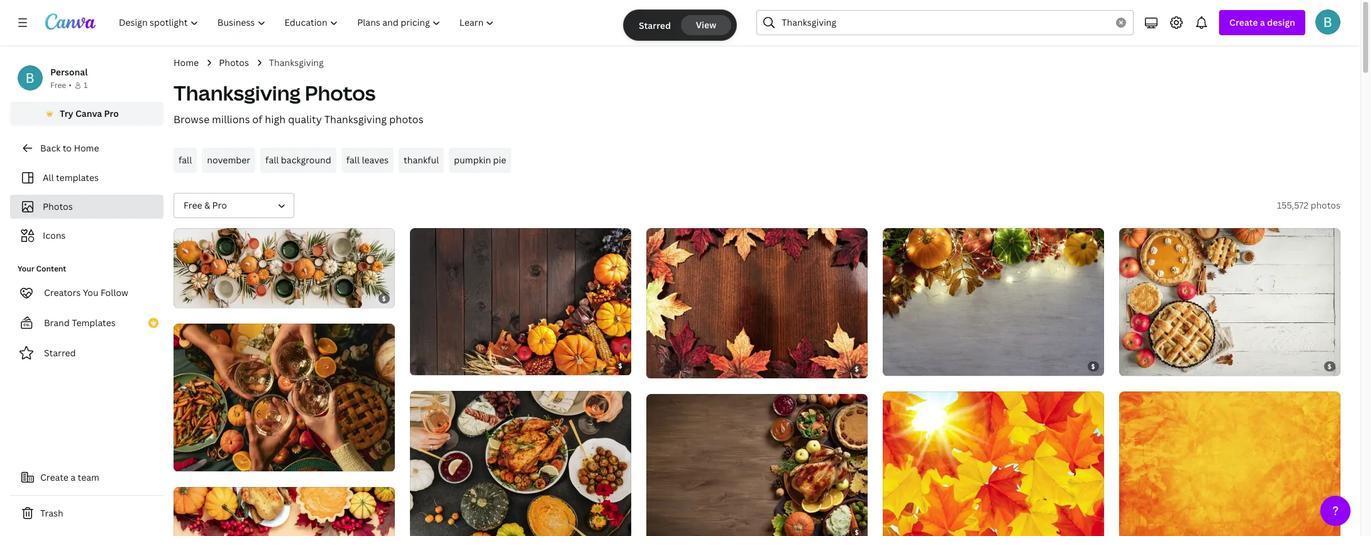 Task type: locate. For each thing, give the bounding box(es) containing it.
1 vertical spatial thanksgiving
[[174, 79, 301, 106]]

status
[[624, 10, 737, 40]]

1 horizontal spatial fall
[[266, 154, 279, 166]]

pro right canva
[[104, 108, 119, 120]]

pro for try canva pro
[[104, 108, 119, 120]]

home right to
[[74, 142, 99, 154]]

thanksgiving dinner background image
[[647, 394, 868, 537]]

1 horizontal spatial pro
[[212, 199, 227, 211]]

fall inside fall background link
[[266, 154, 279, 166]]

0 horizontal spatial photos
[[43, 201, 73, 213]]

photos up thankful
[[389, 113, 424, 126]]

$ for thanksgiving image
[[619, 362, 623, 371]]

home
[[174, 57, 199, 69], [74, 142, 99, 154]]

to
[[63, 142, 72, 154]]

starred left view
[[640, 19, 672, 31]]

1 horizontal spatial free
[[184, 199, 202, 211]]

0 horizontal spatial a
[[71, 472, 76, 484]]

pro for free & pro
[[212, 199, 227, 211]]

free left •
[[50, 80, 66, 91]]

fall
[[179, 154, 192, 166], [266, 154, 279, 166], [346, 154, 360, 166]]

yellow and orange grunge texture cement or concrete wall banner, image
[[1120, 392, 1341, 537]]

a inside button
[[71, 472, 76, 484]]

&
[[204, 199, 210, 211]]

1 vertical spatial starred
[[44, 347, 76, 359]]

photos
[[389, 113, 424, 126], [1311, 199, 1341, 211]]

2 horizontal spatial fall
[[346, 154, 360, 166]]

1 vertical spatial create
[[40, 472, 69, 484]]

a for team
[[71, 472, 76, 484]]

fall background link
[[261, 148, 336, 173]]

thanksgiving up the thanksgiving photos browse millions of high quality thanksgiving photos
[[269, 57, 324, 69]]

0 horizontal spatial pro
[[104, 108, 119, 120]]

0 horizontal spatial home
[[74, 142, 99, 154]]

create a team button
[[10, 466, 164, 491]]

traditional holiday background, thanksgiving image
[[647, 228, 868, 379]]

creators you follow link
[[10, 281, 164, 306]]

0 vertical spatial home
[[174, 57, 199, 69]]

pro inside button
[[104, 108, 119, 120]]

home inside "link"
[[74, 142, 99, 154]]

fall left leaves
[[346, 154, 360, 166]]

0 horizontal spatial starred
[[44, 347, 76, 359]]

fall leaves link
[[341, 148, 394, 173]]

starred
[[640, 19, 672, 31], [44, 347, 76, 359]]

1 vertical spatial a
[[71, 472, 76, 484]]

2 fall from the left
[[266, 154, 279, 166]]

starred inside status
[[640, 19, 672, 31]]

create left team on the left bottom of page
[[40, 472, 69, 484]]

a left design
[[1261, 16, 1266, 28]]

$ for traditional holiday background, thanksgiving image
[[855, 365, 860, 374]]

None search field
[[757, 10, 1135, 35]]

back
[[40, 142, 61, 154]]

pro
[[104, 108, 119, 120], [212, 199, 227, 211]]

0 vertical spatial create
[[1230, 16, 1259, 28]]

pie
[[493, 154, 507, 166]]

1 horizontal spatial starred
[[640, 19, 672, 31]]

0 horizontal spatial fall
[[179, 154, 192, 166]]

starred link
[[10, 341, 164, 366]]

create inside button
[[40, 472, 69, 484]]

fall table setting for thanksgiving day celebration image
[[174, 228, 395, 308]]

thankful link
[[399, 148, 444, 173]]

create
[[1230, 16, 1259, 28], [40, 472, 69, 484]]

free
[[50, 80, 66, 91], [184, 199, 202, 211]]

free & pro button
[[174, 193, 294, 218]]

thanksgiving
[[269, 57, 324, 69], [174, 79, 301, 106], [324, 113, 387, 126]]

1 vertical spatial pro
[[212, 199, 227, 211]]

pro right &
[[212, 199, 227, 211]]

starred down brand
[[44, 347, 76, 359]]

free for free •
[[50, 80, 66, 91]]

team
[[78, 472, 99, 484]]

1 horizontal spatial create
[[1230, 16, 1259, 28]]

1 horizontal spatial a
[[1261, 16, 1266, 28]]

home link
[[174, 56, 199, 70]]

0 vertical spatial photos
[[389, 113, 424, 126]]

a left team on the left bottom of page
[[71, 472, 76, 484]]

you
[[83, 287, 99, 299]]

create for create a design
[[1230, 16, 1259, 28]]

starred inside starred link
[[44, 347, 76, 359]]

1 vertical spatial photos
[[305, 79, 376, 106]]

0 horizontal spatial free
[[50, 80, 66, 91]]

a
[[1261, 16, 1266, 28], [71, 472, 76, 484]]

2 vertical spatial photos
[[43, 201, 73, 213]]

thanksgiving up the fall leaves
[[324, 113, 387, 126]]

thanksgiving dinner wine image
[[174, 324, 395, 472]]

thanksgiving for thanksgiving
[[269, 57, 324, 69]]

a inside dropdown button
[[1261, 16, 1266, 28]]

pro inside dropdown button
[[212, 199, 227, 211]]

follow
[[101, 287, 128, 299]]

0 vertical spatial starred
[[640, 19, 672, 31]]

fall left background
[[266, 154, 279, 166]]

$ for 'fall table setting for thanksgiving day celebration' image at the left of the page
[[382, 294, 387, 303]]

thanksgiving pumpkin and apple various pies image
[[1120, 228, 1341, 376]]

try canva pro
[[60, 108, 119, 120]]

0 vertical spatial a
[[1261, 16, 1266, 28]]

$
[[382, 294, 387, 303], [619, 362, 623, 371], [1092, 362, 1096, 371], [1329, 362, 1333, 371], [855, 365, 860, 374]]

1 horizontal spatial photos
[[219, 57, 249, 69]]

2 horizontal spatial photos
[[305, 79, 376, 106]]

3 fall from the left
[[346, 154, 360, 166]]

photos right home link
[[219, 57, 249, 69]]

fall for fall background
[[266, 154, 279, 166]]

all templates
[[43, 172, 99, 184]]

photos up quality
[[305, 79, 376, 106]]

home left "photos" link
[[174, 57, 199, 69]]

try canva pro button
[[10, 102, 164, 126]]

fall down browse
[[179, 154, 192, 166]]

photos right 155,572 at the top right of page
[[1311, 199, 1341, 211]]

1 vertical spatial home
[[74, 142, 99, 154]]

1 fall from the left
[[179, 154, 192, 166]]

1 horizontal spatial photos
[[1311, 199, 1341, 211]]

fall background
[[266, 154, 331, 166]]

0 horizontal spatial create
[[40, 472, 69, 484]]

0 vertical spatial free
[[50, 80, 66, 91]]

thanksgiving up millions
[[174, 79, 301, 106]]

photos up icons
[[43, 201, 73, 213]]

templates
[[56, 172, 99, 184]]

free inside dropdown button
[[184, 199, 202, 211]]

0 horizontal spatial photos
[[389, 113, 424, 126]]

Search search field
[[782, 11, 1109, 35]]

2 vertical spatial thanksgiving
[[324, 113, 387, 126]]

create inside dropdown button
[[1230, 16, 1259, 28]]

icons
[[43, 230, 66, 242]]

fall inside fall link
[[179, 154, 192, 166]]

create left design
[[1230, 16, 1259, 28]]

photos
[[219, 57, 249, 69], [305, 79, 376, 106], [43, 201, 73, 213]]

0 vertical spatial pro
[[104, 108, 119, 120]]

1 vertical spatial free
[[184, 199, 202, 211]]

icons link
[[18, 224, 156, 248]]

high
[[265, 113, 286, 126]]

of
[[253, 113, 263, 126]]

1
[[84, 80, 88, 91]]

0 vertical spatial thanksgiving
[[269, 57, 324, 69]]

free left &
[[184, 199, 202, 211]]



Task type: vqa. For each thing, say whether or not it's contained in the screenshot.
"millions"
yes



Task type: describe. For each thing, give the bounding box(es) containing it.
free •
[[50, 80, 72, 91]]

$ for autumn background with pumpkins and fairy lights image in the right of the page
[[1092, 362, 1096, 371]]

brand
[[44, 317, 70, 329]]

create a design button
[[1220, 10, 1306, 35]]

background
[[281, 154, 331, 166]]

a for design
[[1261, 16, 1266, 28]]

creators you follow
[[44, 287, 128, 299]]

view
[[697, 19, 717, 31]]

create a design
[[1230, 16, 1296, 28]]

quality
[[288, 113, 322, 126]]

trash
[[40, 508, 63, 520]]

1 vertical spatial photos
[[1311, 199, 1341, 211]]

0 vertical spatial photos
[[219, 57, 249, 69]]

photos inside the thanksgiving photos browse millions of high quality thanksgiving photos
[[305, 79, 376, 106]]

create for create a team
[[40, 472, 69, 484]]

create a team
[[40, 472, 99, 484]]

millions
[[212, 113, 250, 126]]

all
[[43, 172, 54, 184]]

leaves
[[362, 154, 389, 166]]

thanksgiving image
[[410, 228, 632, 376]]

fall link
[[174, 148, 197, 173]]

personal
[[50, 66, 88, 78]]

content
[[36, 264, 66, 274]]

creators
[[44, 287, 81, 299]]

pumpkin
[[454, 154, 491, 166]]

thanksgiving for thanksgiving photos browse millions of high quality thanksgiving photos
[[174, 79, 301, 106]]

canva
[[75, 108, 102, 120]]

status containing view
[[624, 10, 737, 40]]

free for free & pro
[[184, 199, 202, 211]]

november
[[207, 154, 250, 166]]

fall for fall leaves
[[346, 154, 360, 166]]

free & pro
[[184, 199, 227, 211]]

thanksgiving photos browse millions of high quality thanksgiving photos
[[174, 79, 424, 126]]

155,572
[[1278, 199, 1309, 211]]

design
[[1268, 16, 1296, 28]]

brad klo image
[[1316, 9, 1341, 35]]

your content
[[18, 264, 66, 274]]

fall leaves
[[346, 154, 389, 166]]

thanksgiving day fall background image
[[174, 487, 395, 537]]

fall for fall
[[179, 154, 192, 166]]

back to home
[[40, 142, 99, 154]]

top level navigation element
[[111, 10, 506, 35]]

your
[[18, 264, 34, 274]]

cooked food on the table image
[[410, 391, 632, 537]]

browse
[[174, 113, 210, 126]]

templates
[[72, 317, 116, 329]]

$ for thanksgiving pumpkin and apple various pies image
[[1329, 362, 1333, 371]]

photos link
[[219, 56, 249, 70]]

autumn background with pumpkins and fairy lights image
[[883, 228, 1105, 376]]

try
[[60, 108, 73, 120]]

photos inside the thanksgiving photos browse millions of high quality thanksgiving photos
[[389, 113, 424, 126]]

november link
[[202, 148, 256, 173]]

•
[[69, 80, 72, 91]]

brand templates
[[44, 317, 116, 329]]

155,572 photos
[[1278, 199, 1341, 211]]

1 horizontal spatial home
[[174, 57, 199, 69]]

pumpkin pie link
[[449, 148, 512, 173]]

view button
[[682, 15, 732, 35]]

all templates link
[[18, 166, 156, 190]]

back to home link
[[10, 136, 164, 161]]

thankful
[[404, 154, 439, 166]]

trash link
[[10, 501, 164, 527]]

pumpkin pie
[[454, 154, 507, 166]]

brand templates link
[[10, 311, 164, 336]]



